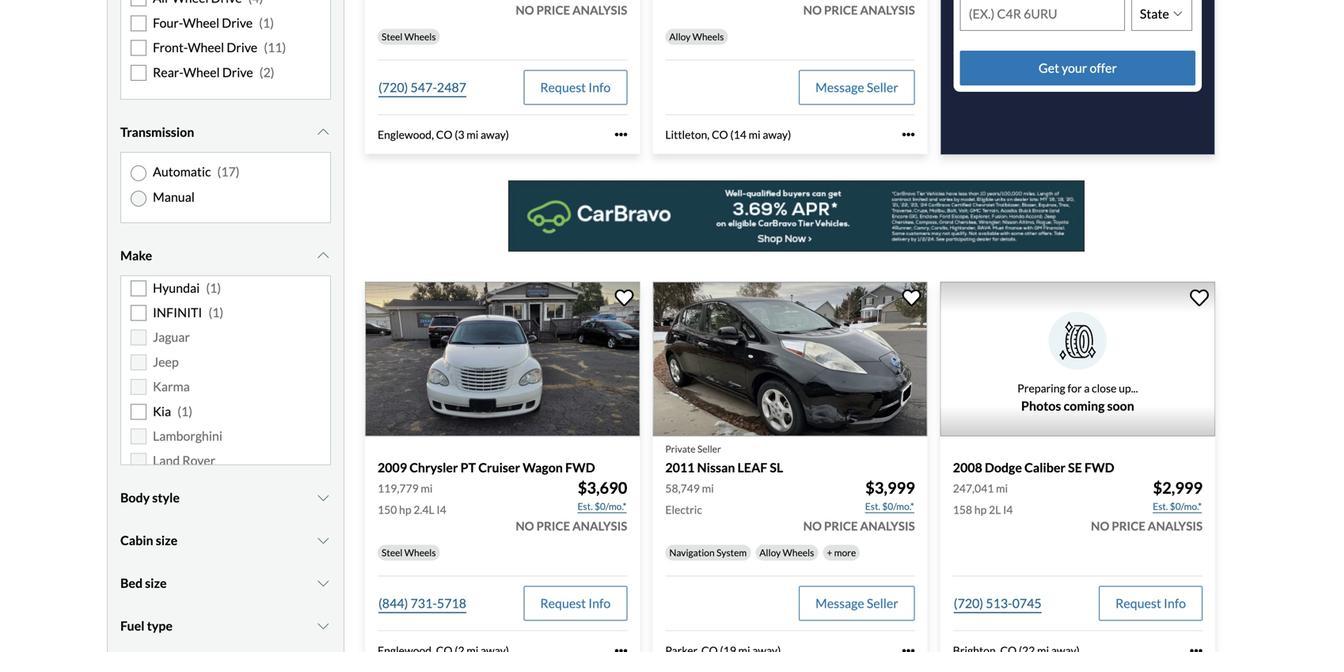 Task type: vqa. For each thing, say whether or not it's contained in the screenshot.
the will,
no



Task type: locate. For each thing, give the bounding box(es) containing it.
0 vertical spatial steel
[[382, 31, 403, 42]]

no for $3,999
[[804, 519, 822, 533]]

(1) down hyundai (1)
[[209, 305, 224, 320]]

2l
[[989, 503, 1001, 517]]

est. $0/mo.* button down $2,999
[[1153, 499, 1203, 515]]

+
[[827, 547, 833, 559]]

0 horizontal spatial no price analysis
[[516, 3, 628, 17]]

1 horizontal spatial est. $0/mo.* button
[[865, 499, 915, 515]]

1 chevron down image from the top
[[316, 249, 331, 262]]

1 horizontal spatial ellipsis h image
[[1190, 645, 1203, 653]]

analysis for $2,999
[[1148, 519, 1203, 533]]

est. inside $2,999 est. $0/mo.* no price analysis
[[1153, 501, 1169, 512]]

2 est. from the left
[[866, 501, 881, 512]]

0 vertical spatial size
[[156, 533, 178, 549]]

2 chevron down image from the top
[[316, 492, 331, 505]]

bed
[[120, 576, 143, 591]]

hp left 2l
[[975, 503, 987, 517]]

est. inside $3,999 est. $0/mo.* no price analysis
[[866, 501, 881, 512]]

analysis inside $3,999 est. $0/mo.* no price analysis
[[860, 519, 915, 533]]

2 fwd from the left
[[1085, 460, 1115, 475]]

four-wheel drive (1)
[[153, 15, 274, 30]]

style
[[152, 490, 180, 506]]

0 vertical spatial steel wheels
[[382, 31, 436, 42]]

chevron down image inside fuel type dropdown button
[[316, 620, 331, 633]]

hyundai
[[153, 280, 200, 296]]

(3
[[455, 128, 465, 141]]

mi inside 247,041 mi 158 hp 2l i4
[[996, 482, 1008, 495]]

2 vertical spatial seller
[[867, 596, 899, 611]]

1 vertical spatial drive
[[227, 40, 258, 55]]

steel up (720) 547-2487
[[382, 31, 403, 42]]

size for bed size
[[145, 576, 167, 591]]

1 est. from the left
[[578, 501, 593, 512]]

no inside $3,999 est. $0/mo.* no price analysis
[[804, 519, 822, 533]]

3 est. $0/mo.* button from the left
[[1153, 499, 1203, 515]]

analysis inside $3,690 est. $0/mo.* no price analysis
[[573, 519, 628, 533]]

2 co from the left
[[712, 128, 728, 141]]

steel wheels up (720) 547-2487
[[382, 31, 436, 42]]

chevron down image
[[316, 249, 331, 262], [316, 620, 331, 633]]

i4 inside 247,041 mi 158 hp 2l i4
[[1004, 503, 1013, 517]]

+ more
[[827, 547, 856, 559]]

158
[[953, 503, 973, 517]]

(720) for (720) 513-0745
[[954, 596, 984, 611]]

1 vertical spatial alloy wheels
[[760, 547, 814, 559]]

1 horizontal spatial (720)
[[954, 596, 984, 611]]

no price analysis for (720) 547-2487
[[516, 3, 628, 17]]

rover
[[182, 453, 216, 469]]

drive left (2)
[[222, 64, 253, 80]]

$0/mo.* down $3,999
[[883, 501, 915, 512]]

wheel down four-wheel drive (1)
[[188, 40, 224, 55]]

price inside $2,999 est. $0/mo.* no price analysis
[[1112, 519, 1146, 533]]

bed size
[[120, 576, 167, 591]]

0 vertical spatial seller
[[867, 79, 899, 95]]

1 i4 from the left
[[437, 503, 447, 517]]

transmission
[[120, 124, 194, 140]]

1 steel wheels from the top
[[382, 31, 436, 42]]

0 vertical spatial (720)
[[379, 79, 408, 95]]

3 est. from the left
[[1153, 501, 1169, 512]]

no for $3,690
[[516, 519, 534, 533]]

2 vertical spatial wheel
[[183, 64, 220, 80]]

0 vertical spatial message seller
[[816, 79, 899, 95]]

1 vertical spatial steel wheels
[[382, 547, 436, 559]]

chevron down image inside the bed size dropdown button
[[316, 577, 331, 590]]

(720) inside 'button'
[[379, 79, 408, 95]]

1 horizontal spatial hp
[[975, 503, 987, 517]]

rear-
[[153, 64, 183, 80]]

ellipsis h image
[[615, 128, 628, 141], [1190, 645, 1203, 653]]

1 vertical spatial message seller
[[816, 596, 899, 611]]

size
[[156, 533, 178, 549], [145, 576, 167, 591]]

0 vertical spatial alloy wheels
[[670, 31, 724, 42]]

i4 right 2.4l
[[437, 503, 447, 517]]

mi inside 58,749 mi electric
[[702, 482, 714, 495]]

4 chevron down image from the top
[[316, 577, 331, 590]]

2 $0/mo.* from the left
[[883, 501, 915, 512]]

chevron down image for fuel type
[[316, 620, 331, 633]]

i4 right 2l
[[1004, 503, 1013, 517]]

steel
[[382, 31, 403, 42], [382, 547, 403, 559]]

1 vertical spatial chevron down image
[[316, 620, 331, 633]]

ellipsis h image
[[903, 128, 915, 141], [615, 645, 628, 653], [903, 645, 915, 653]]

wheel for rear-
[[183, 64, 220, 80]]

no
[[516, 3, 534, 17], [804, 3, 822, 17], [516, 519, 534, 533], [804, 519, 822, 533], [1091, 519, 1110, 533]]

0 horizontal spatial ellipsis h image
[[615, 128, 628, 141]]

fuel type button
[[120, 607, 331, 646]]

$0/mo.*
[[595, 501, 627, 512], [883, 501, 915, 512], [1170, 501, 1202, 512]]

fwd
[[566, 460, 595, 475], [1085, 460, 1115, 475]]

drive
[[222, 15, 253, 30], [227, 40, 258, 55], [222, 64, 253, 80]]

2 hp from the left
[[975, 503, 987, 517]]

(720) inside button
[[954, 596, 984, 611]]

0 horizontal spatial alloy wheels
[[670, 31, 724, 42]]

(1)
[[259, 15, 274, 30], [206, 280, 221, 296], [209, 305, 224, 320], [178, 404, 192, 419]]

no inside $2,999 est. $0/mo.* no price analysis
[[1091, 519, 1110, 533]]

drive for front-wheel drive
[[227, 40, 258, 55]]

fwd up $3,690
[[566, 460, 595, 475]]

(1) for kia (1)
[[178, 404, 192, 419]]

price inside $3,690 est. $0/mo.* no price analysis
[[537, 519, 570, 533]]

3 $0/mo.* from the left
[[1170, 501, 1202, 512]]

(720) left the 513-
[[954, 596, 984, 611]]

make button
[[120, 236, 331, 276]]

0 horizontal spatial co
[[436, 128, 453, 141]]

est. $0/mo.* button
[[577, 499, 628, 515], [865, 499, 915, 515], [1153, 499, 1203, 515]]

(720) 547-2487
[[379, 79, 467, 95]]

1 vertical spatial message seller button
[[799, 587, 915, 621]]

(1) down the make dropdown button
[[206, 280, 221, 296]]

est. $0/mo.* button down $3,999
[[865, 499, 915, 515]]

wheels
[[405, 31, 436, 42], [693, 31, 724, 42], [405, 547, 436, 559], [783, 547, 814, 559]]

englewood,
[[378, 128, 434, 141]]

away) right (14
[[763, 128, 791, 141]]

0 vertical spatial alloy
[[670, 31, 691, 42]]

(720)
[[379, 79, 408, 95], [954, 596, 984, 611]]

wheel
[[183, 15, 219, 30], [188, 40, 224, 55], [183, 64, 220, 80]]

0 vertical spatial drive
[[222, 15, 253, 30]]

seller
[[867, 79, 899, 95], [698, 443, 721, 455], [867, 596, 899, 611]]

se
[[1069, 460, 1083, 475]]

est. down $2,999
[[1153, 501, 1169, 512]]

littleton, co (14 mi away)
[[666, 128, 791, 141]]

0 horizontal spatial (720)
[[379, 79, 408, 95]]

no inside $3,690 est. $0/mo.* no price analysis
[[516, 519, 534, 533]]

chevron down image inside cabin size dropdown button
[[316, 535, 331, 547]]

nissan
[[697, 460, 735, 475]]

chevron down image inside the make dropdown button
[[316, 249, 331, 262]]

est.
[[578, 501, 593, 512], [866, 501, 881, 512], [1153, 501, 1169, 512]]

$0/mo.* down $2,999
[[1170, 501, 1202, 512]]

$0/mo.* inside $3,690 est. $0/mo.* no price analysis
[[595, 501, 627, 512]]

mi down the dodge
[[996, 482, 1008, 495]]

1 away) from the left
[[481, 128, 509, 141]]

info
[[589, 79, 611, 95], [589, 596, 611, 611], [1164, 596, 1187, 611]]

1 horizontal spatial no price analysis
[[804, 3, 915, 17]]

(11)
[[264, 40, 286, 55]]

wheel up "front-wheel drive (11)" on the left top of page
[[183, 15, 219, 30]]

0 horizontal spatial hp
[[399, 503, 412, 517]]

3 chevron down image from the top
[[316, 535, 331, 547]]

1 horizontal spatial fwd
[[1085, 460, 1115, 475]]

size for cabin size
[[156, 533, 178, 549]]

58,749 mi electric
[[666, 482, 714, 517]]

chevron down image inside body style dropdown button
[[316, 492, 331, 505]]

i4 for $3,690
[[437, 503, 447, 517]]

mi down nissan
[[702, 482, 714, 495]]

2 est. $0/mo.* button from the left
[[865, 499, 915, 515]]

electric
[[666, 503, 702, 517]]

front-
[[153, 40, 188, 55]]

1 chevron down image from the top
[[316, 126, 331, 139]]

2 away) from the left
[[763, 128, 791, 141]]

message seller
[[816, 79, 899, 95], [816, 596, 899, 611]]

seller inside 'private seller 2011 nissan leaf sl'
[[698, 443, 721, 455]]

request for $2,999
[[1116, 596, 1162, 611]]

0 horizontal spatial $0/mo.*
[[595, 501, 627, 512]]

englewood, co (3 mi away)
[[378, 128, 509, 141]]

5718
[[437, 596, 467, 611]]

price
[[537, 3, 570, 17], [824, 3, 858, 17], [537, 519, 570, 533], [824, 519, 858, 533], [1112, 519, 1146, 533]]

2 message from the top
[[816, 596, 865, 611]]

0 vertical spatial wheel
[[183, 15, 219, 30]]

(EX.) C4R 6URU field
[[961, 0, 1125, 30]]

1 horizontal spatial est.
[[866, 501, 881, 512]]

vehicle photo unavailable image
[[941, 282, 1216, 437]]

$0/mo.* inside $3,999 est. $0/mo.* no price analysis
[[883, 501, 915, 512]]

mi up 2.4l
[[421, 482, 433, 495]]

co
[[436, 128, 453, 141], [712, 128, 728, 141]]

$0/mo.* down $3,690
[[595, 501, 627, 512]]

0 horizontal spatial alloy
[[670, 31, 691, 42]]

chevron down image
[[316, 126, 331, 139], [316, 492, 331, 505], [316, 535, 331, 547], [316, 577, 331, 590]]

1 vertical spatial message
[[816, 596, 865, 611]]

drive up "front-wheel drive (11)" on the left top of page
[[222, 15, 253, 30]]

2 chevron down image from the top
[[316, 620, 331, 633]]

request
[[540, 79, 586, 95], [540, 596, 586, 611], [1116, 596, 1162, 611]]

kia
[[153, 404, 171, 419]]

2 no price analysis from the left
[[804, 3, 915, 17]]

0 horizontal spatial away)
[[481, 128, 509, 141]]

(1) for infiniti (1)
[[209, 305, 224, 320]]

chevron down image inside the transmission dropdown button
[[316, 126, 331, 139]]

1 vertical spatial alloy
[[760, 547, 781, 559]]

fwd right se
[[1085, 460, 1115, 475]]

chevron down image for cabin size
[[316, 535, 331, 547]]

(2)
[[260, 64, 274, 80]]

drive left (11)
[[227, 40, 258, 55]]

2 horizontal spatial est.
[[1153, 501, 1169, 512]]

co for (720) 547-2487
[[436, 128, 453, 141]]

1 co from the left
[[436, 128, 453, 141]]

2487
[[437, 79, 467, 95]]

2 horizontal spatial est. $0/mo.* button
[[1153, 499, 1203, 515]]

leaf
[[738, 460, 768, 475]]

2 steel from the top
[[382, 547, 403, 559]]

(720) left 547-
[[379, 79, 408, 95]]

1 no price analysis from the left
[[516, 3, 628, 17]]

2.4l
[[414, 503, 435, 517]]

1 vertical spatial size
[[145, 576, 167, 591]]

request info for $2,999
[[1116, 596, 1187, 611]]

est. down $3,999
[[866, 501, 881, 512]]

away) right (3 on the top of the page
[[481, 128, 509, 141]]

2 steel wheels from the top
[[382, 547, 436, 559]]

0 horizontal spatial i4
[[437, 503, 447, 517]]

0 vertical spatial chevron down image
[[316, 249, 331, 262]]

price inside $3,999 est. $0/mo.* no price analysis
[[824, 519, 858, 533]]

request info for $3,690
[[540, 596, 611, 611]]

2 i4 from the left
[[1004, 503, 1013, 517]]

1 horizontal spatial i4
[[1004, 503, 1013, 517]]

2009 chrysler pt cruiser wagon fwd
[[378, 460, 595, 475]]

request info button for $2,999
[[1099, 587, 1203, 621]]

hp right 150
[[399, 503, 412, 517]]

est. down $3,690
[[578, 501, 593, 512]]

est. $0/mo.* button for $3,690
[[577, 499, 628, 515]]

(1) right kia
[[178, 404, 192, 419]]

1 horizontal spatial $0/mo.*
[[883, 501, 915, 512]]

1 $0/mo.* from the left
[[595, 501, 627, 512]]

1 horizontal spatial away)
[[763, 128, 791, 141]]

mi
[[467, 128, 479, 141], [749, 128, 761, 141], [421, 482, 433, 495], [702, 482, 714, 495], [996, 482, 1008, 495]]

steel wheels down 2.4l
[[382, 547, 436, 559]]

analysis inside $2,999 est. $0/mo.* no price analysis
[[1148, 519, 1203, 533]]

mi inside 119,779 mi 150 hp 2.4l i4
[[421, 482, 433, 495]]

message
[[816, 79, 865, 95], [816, 596, 865, 611]]

1 est. $0/mo.* button from the left
[[577, 499, 628, 515]]

513-
[[986, 596, 1013, 611]]

advertisement region
[[509, 181, 1085, 252]]

co left (14
[[712, 128, 728, 141]]

hp inside 119,779 mi 150 hp 2.4l i4
[[399, 503, 412, 517]]

size right bed
[[145, 576, 167, 591]]

co left (3 on the top of the page
[[436, 128, 453, 141]]

0 vertical spatial ellipsis h image
[[615, 128, 628, 141]]

price for $3,999
[[824, 519, 858, 533]]

size right cabin at the left bottom of the page
[[156, 533, 178, 549]]

drive for rear-wheel drive
[[222, 64, 253, 80]]

1 vertical spatial ellipsis h image
[[1190, 645, 1203, 653]]

est. $0/mo.* button down $3,690
[[577, 499, 628, 515]]

2 horizontal spatial $0/mo.*
[[1170, 501, 1202, 512]]

mi for $2,999
[[996, 482, 1008, 495]]

request info button
[[524, 70, 628, 105], [524, 587, 628, 621], [1099, 587, 1203, 621]]

0 vertical spatial message
[[816, 79, 865, 95]]

$3,999 est. $0/mo.* no price analysis
[[804, 479, 915, 533]]

steel down 150
[[382, 547, 403, 559]]

0 horizontal spatial fwd
[[566, 460, 595, 475]]

wheel down "front-wheel drive (11)" on the left top of page
[[183, 64, 220, 80]]

est. inside $3,690 est. $0/mo.* no price analysis
[[578, 501, 593, 512]]

mi for $3,690
[[421, 482, 433, 495]]

1 vertical spatial (720)
[[954, 596, 984, 611]]

est. for $3,999
[[866, 501, 881, 512]]

i4 inside 119,779 mi 150 hp 2.4l i4
[[437, 503, 447, 517]]

2011
[[666, 460, 695, 475]]

request info
[[540, 79, 611, 95], [540, 596, 611, 611], [1116, 596, 1187, 611]]

away)
[[481, 128, 509, 141], [763, 128, 791, 141]]

mi for $3,999
[[702, 482, 714, 495]]

analysis
[[573, 3, 628, 17], [860, 3, 915, 17], [573, 519, 628, 533], [860, 519, 915, 533], [1148, 519, 1203, 533]]

1 hp from the left
[[399, 503, 412, 517]]

150
[[378, 503, 397, 517]]

0 horizontal spatial est. $0/mo.* button
[[577, 499, 628, 515]]

alloy
[[670, 31, 691, 42], [760, 547, 781, 559]]

1 horizontal spatial co
[[712, 128, 728, 141]]

2 vertical spatial drive
[[222, 64, 253, 80]]

away) for (720) 547-2487
[[481, 128, 509, 141]]

1 vertical spatial wheel
[[188, 40, 224, 55]]

$0/mo.* inside $2,999 est. $0/mo.* no price analysis
[[1170, 501, 1202, 512]]

2 message seller button from the top
[[799, 587, 915, 621]]

make
[[120, 248, 152, 263]]

dodge
[[985, 460, 1022, 475]]

no price analysis
[[516, 3, 628, 17], [804, 3, 915, 17]]

bed size button
[[120, 564, 331, 604]]

jaguar
[[153, 330, 190, 345]]

1 vertical spatial seller
[[698, 443, 721, 455]]

white 2009 chrysler pt cruiser wagon fwd wagon front-wheel drive automatic image
[[365, 282, 640, 437]]

0 vertical spatial message seller button
[[799, 70, 915, 105]]

(844) 731-5718 button
[[378, 587, 467, 621]]

1 vertical spatial steel
[[382, 547, 403, 559]]

hp for $3,690
[[399, 503, 412, 517]]

0 horizontal spatial est.
[[578, 501, 593, 512]]

chevron down image for body style
[[316, 492, 331, 505]]

hp inside 247,041 mi 158 hp 2l i4
[[975, 503, 987, 517]]

1 message seller button from the top
[[799, 70, 915, 105]]



Task type: describe. For each thing, give the bounding box(es) containing it.
body style
[[120, 490, 180, 506]]

price for $2,999
[[1112, 519, 1146, 533]]

info for $2,999
[[1164, 596, 1187, 611]]

2009
[[378, 460, 407, 475]]

analysis for $3,690
[[573, 519, 628, 533]]

(14
[[731, 128, 747, 141]]

request info button for $3,690
[[524, 587, 628, 621]]

(844)
[[379, 596, 408, 611]]

transmission button
[[120, 112, 331, 152]]

automatic (17)
[[153, 164, 240, 179]]

navigation
[[670, 547, 715, 559]]

fuel type
[[120, 619, 173, 634]]

est. for $3,690
[[578, 501, 593, 512]]

lamborghini
[[153, 428, 223, 444]]

hp for $2,999
[[975, 503, 987, 517]]

kia (1)
[[153, 404, 192, 419]]

fuel
[[120, 619, 145, 634]]

co for message seller
[[712, 128, 728, 141]]

wagon
[[523, 460, 563, 475]]

land
[[153, 453, 180, 469]]

no price analysis for message seller
[[804, 3, 915, 17]]

request for $3,690
[[540, 596, 586, 611]]

$3,690
[[578, 479, 628, 498]]

$0/mo.* for $2,999
[[1170, 501, 1202, 512]]

1 horizontal spatial alloy
[[760, 547, 781, 559]]

chevron down image for bed size
[[316, 577, 331, 590]]

$2,999 est. $0/mo.* no price analysis
[[1091, 479, 1203, 533]]

analysis for $3,999
[[860, 519, 915, 533]]

pt
[[461, 460, 476, 475]]

(720) for (720) 547-2487
[[379, 79, 408, 95]]

private seller 2011 nissan leaf sl
[[666, 443, 784, 475]]

547-
[[411, 79, 437, 95]]

(1) for hyundai (1)
[[206, 280, 221, 296]]

est. $0/mo.* button for $2,999
[[1153, 499, 1203, 515]]

247,041 mi 158 hp 2l i4
[[953, 482, 1013, 517]]

(1) up (11)
[[259, 15, 274, 30]]

manual
[[153, 189, 195, 205]]

get
[[1039, 60, 1060, 76]]

info for $3,690
[[589, 596, 611, 611]]

private
[[666, 443, 696, 455]]

navigation system
[[670, 547, 747, 559]]

1 message from the top
[[816, 79, 865, 95]]

black 2011 nissan leaf sl hatchback front-wheel drive 1-speed dual clutch image
[[653, 282, 928, 437]]

system
[[717, 547, 747, 559]]

cabin
[[120, 533, 153, 549]]

119,779 mi 150 hp 2.4l i4
[[378, 482, 447, 517]]

infiniti
[[153, 305, 202, 320]]

0745
[[1013, 596, 1042, 611]]

i4 for $2,999
[[1004, 503, 1013, 517]]

body
[[120, 490, 150, 506]]

cabin size
[[120, 533, 178, 549]]

(17)
[[217, 164, 240, 179]]

mi right (3 on the top of the page
[[467, 128, 479, 141]]

$3,999
[[866, 479, 915, 498]]

no for $2,999
[[1091, 519, 1110, 533]]

type
[[147, 619, 173, 634]]

chrysler
[[410, 460, 458, 475]]

est. $0/mo.* button for $3,999
[[865, 499, 915, 515]]

2008
[[953, 460, 983, 475]]

731-
[[411, 596, 437, 611]]

wheel for front-
[[188, 40, 224, 55]]

mi right (14
[[749, 128, 761, 141]]

hyundai (1)
[[153, 280, 221, 296]]

jeep
[[153, 354, 179, 370]]

chevron down image for make
[[316, 249, 331, 262]]

caliber
[[1025, 460, 1066, 475]]

four-
[[153, 15, 183, 30]]

(844) 731-5718
[[379, 596, 467, 611]]

infiniti (1)
[[153, 305, 224, 320]]

cabin size button
[[120, 521, 331, 561]]

away) for message seller
[[763, 128, 791, 141]]

1 steel from the top
[[382, 31, 403, 42]]

$0/mo.* for $3,690
[[595, 501, 627, 512]]

get your offer button
[[961, 51, 1196, 86]]

est. for $2,999
[[1153, 501, 1169, 512]]

rear-wheel drive (2)
[[153, 64, 274, 80]]

247,041
[[953, 482, 994, 495]]

offer
[[1090, 60, 1117, 76]]

front-wheel drive (11)
[[153, 40, 286, 55]]

body style button
[[120, 478, 331, 518]]

wheel for four-
[[183, 15, 219, 30]]

$2,999
[[1154, 479, 1203, 498]]

$3,690 est. $0/mo.* no price analysis
[[516, 479, 628, 533]]

2 message seller from the top
[[816, 596, 899, 611]]

(720) 513-0745 button
[[953, 587, 1043, 621]]

cruiser
[[479, 460, 520, 475]]

2008 dodge caliber se fwd
[[953, 460, 1115, 475]]

get your offer
[[1039, 60, 1117, 76]]

(720) 513-0745
[[954, 596, 1042, 611]]

$0/mo.* for $3,999
[[883, 501, 915, 512]]

price for $3,690
[[537, 519, 570, 533]]

1 fwd from the left
[[566, 460, 595, 475]]

chevron down image for transmission
[[316, 126, 331, 139]]

karma
[[153, 379, 190, 395]]

1 horizontal spatial alloy wheels
[[760, 547, 814, 559]]

land rover
[[153, 453, 216, 469]]

sl
[[770, 460, 784, 475]]

automatic
[[153, 164, 211, 179]]

your
[[1062, 60, 1088, 76]]

littleton,
[[666, 128, 710, 141]]

(720) 547-2487 button
[[378, 70, 467, 105]]

drive for four-wheel drive
[[222, 15, 253, 30]]

more
[[835, 547, 856, 559]]

1 message seller from the top
[[816, 79, 899, 95]]



